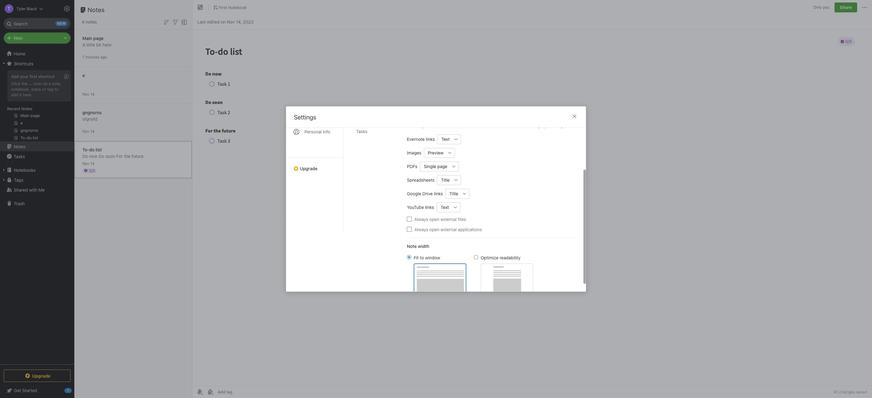 Task type: vqa. For each thing, say whether or not it's contained in the screenshot.
14 corresponding to e
yes



Task type: locate. For each thing, give the bounding box(es) containing it.
14 up gngnsrns at the left top
[[90, 92, 94, 96]]

trash
[[14, 201, 25, 206]]

text down views at the top right
[[441, 137, 450, 142]]

2 vertical spatial nov 14
[[82, 161, 94, 166]]

the left ...
[[21, 81, 28, 86]]

text
[[441, 137, 450, 142], [441, 205, 449, 210]]

1 vertical spatial title
[[450, 191, 458, 196]]

tab list
[[286, 68, 344, 231]]

future
[[132, 153, 144, 159]]

open
[[430, 217, 440, 222], [430, 227, 440, 232]]

attachments.
[[490, 124, 515, 129]]

external for applications
[[441, 227, 457, 232]]

links down drive
[[425, 205, 434, 210]]

open down always open external files
[[430, 227, 440, 232]]

do down the list
[[99, 153, 104, 159]]

3 14 from the top
[[90, 161, 94, 166]]

share button
[[835, 2, 857, 12]]

title inside the choose default view option for spreadsheets field
[[441, 177, 450, 183]]

...
[[29, 81, 33, 86]]

text button up choose default view option for images field
[[437, 134, 451, 144]]

single page
[[424, 164, 447, 169]]

1 vertical spatial the
[[124, 153, 130, 159]]

0 horizontal spatial the
[[21, 81, 28, 86]]

personal info
[[304, 129, 330, 134]]

here
[[103, 42, 111, 47]]

new
[[464, 124, 472, 129]]

upgrade button
[[286, 157, 343, 174], [4, 370, 71, 382]]

1 vertical spatial nov 14
[[82, 129, 94, 134]]

1 do from the left
[[82, 153, 88, 159]]

1 horizontal spatial page
[[437, 164, 447, 169]]

add
[[11, 74, 19, 79]]

fit to window
[[414, 255, 440, 260]]

1 vertical spatial notes
[[21, 106, 32, 111]]

1 open from the top
[[430, 217, 440, 222]]

0 vertical spatial upgrade
[[300, 166, 318, 171]]

files
[[458, 217, 466, 222]]

shared with me
[[14, 187, 45, 193]]

nov
[[227, 19, 235, 24], [82, 92, 89, 96], [82, 129, 89, 134], [82, 161, 89, 166]]

tree
[[0, 49, 74, 364]]

0 vertical spatial to
[[54, 87, 58, 92]]

spreadsheets
[[407, 177, 435, 183]]

notebook
[[228, 5, 247, 10]]

2 nov 14 from the top
[[82, 129, 94, 134]]

option group
[[407, 254, 533, 294]]

14 for gngnsrns
[[90, 129, 94, 134]]

always for always open external applications
[[414, 227, 428, 232]]

google
[[407, 191, 421, 196]]

nov 14 up 0/3
[[82, 161, 94, 166]]

title button down the choose default view option for spreadsheets field
[[446, 189, 460, 199]]

to right fit at the bottom of the page
[[420, 255, 424, 260]]

links left and
[[473, 124, 481, 129]]

images
[[407, 150, 421, 156]]

0 vertical spatial nov 14
[[82, 92, 94, 96]]

0 vertical spatial title
[[441, 177, 450, 183]]

always right always open external applications checkbox
[[414, 227, 428, 232]]

links
[[473, 124, 481, 129], [426, 137, 435, 142], [434, 191, 443, 196], [425, 205, 434, 210]]

it
[[19, 92, 22, 97]]

1 horizontal spatial upgrade button
[[286, 157, 343, 174]]

always
[[414, 217, 428, 222], [414, 227, 428, 232]]

1 vertical spatial upgrade button
[[4, 370, 71, 382]]

settings image
[[63, 5, 71, 12]]

0 horizontal spatial do
[[82, 153, 88, 159]]

on right edited
[[221, 19, 226, 24]]

title button for spreadsheets
[[437, 175, 451, 185]]

first
[[219, 5, 227, 10]]

1 horizontal spatial do
[[99, 153, 104, 159]]

for
[[458, 124, 463, 129]]

2 vertical spatial 14
[[90, 161, 94, 166]]

0 vertical spatial upgrade button
[[286, 157, 343, 174]]

open for always open external files
[[430, 217, 440, 222]]

14
[[90, 92, 94, 96], [90, 129, 94, 134], [90, 161, 94, 166]]

0 vertical spatial notes
[[88, 6, 105, 13]]

Choose default view option for Spreadsheets field
[[437, 175, 461, 185]]

Choose default view option for Google Drive links field
[[446, 189, 470, 199]]

expand notebooks image
[[2, 168, 7, 173]]

0/3
[[89, 168, 95, 173]]

readability
[[500, 255, 521, 260]]

1 vertical spatial title button
[[446, 189, 460, 199]]

title inside choose default view option for google drive links field
[[450, 191, 458, 196]]

1 vertical spatial page
[[437, 164, 447, 169]]

your up click the ...
[[20, 74, 28, 79]]

only
[[813, 5, 822, 10]]

1 horizontal spatial tasks
[[356, 129, 368, 134]]

0 horizontal spatial your
[[20, 74, 28, 79]]

1 vertical spatial your
[[422, 124, 431, 129]]

to down note,
[[54, 87, 58, 92]]

2 vertical spatial notes
[[14, 144, 25, 149]]

nov left 14,
[[227, 19, 235, 24]]

Optimize readability radio
[[474, 255, 478, 259]]

1 14 from the top
[[90, 92, 94, 96]]

None search field
[[8, 18, 66, 29]]

applications
[[458, 227, 482, 232]]

0 vertical spatial open
[[430, 217, 440, 222]]

tasks button
[[0, 151, 74, 161]]

upgrade for the topmost "upgrade" popup button
[[300, 166, 318, 171]]

add your first shortcut
[[11, 74, 55, 79]]

icon on a note, notebook, stack or tag to add it here.
[[11, 81, 62, 97]]

the
[[21, 81, 28, 86], [124, 153, 130, 159]]

1 horizontal spatial your
[[422, 124, 431, 129]]

with
[[29, 187, 37, 193]]

do down to-
[[82, 153, 88, 159]]

tab list containing personal info
[[286, 68, 344, 231]]

title down choose default view option for pdfs field at the top
[[441, 177, 450, 183]]

1 nov 14 from the top
[[82, 92, 94, 96]]

choose your default views for new links and attachments.
[[407, 124, 515, 129]]

1 vertical spatial always
[[414, 227, 428, 232]]

title button down choose default view option for pdfs field at the top
[[437, 175, 451, 185]]

notes inside note list element
[[88, 6, 105, 13]]

0 vertical spatial tasks
[[356, 129, 368, 134]]

width
[[418, 244, 429, 249]]

open for always open external applications
[[430, 227, 440, 232]]

0 vertical spatial always
[[414, 217, 428, 222]]

text inside 'field'
[[441, 205, 449, 210]]

your for first
[[20, 74, 28, 79]]

1 vertical spatial text
[[441, 205, 449, 210]]

0 horizontal spatial to
[[54, 87, 58, 92]]

nov 14 down sfgnsfd
[[82, 129, 94, 134]]

notes right recent
[[21, 106, 32, 111]]

1 vertical spatial tasks
[[14, 154, 25, 159]]

external down always open external files
[[441, 227, 457, 232]]

0 horizontal spatial upgrade button
[[4, 370, 71, 382]]

2 external from the top
[[441, 227, 457, 232]]

what
[[516, 124, 526, 129]]

0 horizontal spatial upgrade
[[32, 373, 50, 379]]

notes up the tasks button
[[14, 144, 25, 149]]

title for google drive links
[[450, 191, 458, 196]]

external up always open external applications
[[441, 217, 457, 222]]

notes up "notes"
[[88, 6, 105, 13]]

to inside icon on a note, notebook, stack or tag to add it here.
[[54, 87, 58, 92]]

2 open from the top
[[430, 227, 440, 232]]

1 vertical spatial 14
[[90, 129, 94, 134]]

14 up 0/3
[[90, 161, 94, 166]]

the right for
[[124, 153, 130, 159]]

0 horizontal spatial page
[[93, 35, 104, 41]]

all
[[834, 390, 838, 395]]

on
[[221, 19, 226, 24], [43, 81, 48, 86]]

tasks
[[356, 129, 368, 134], [14, 154, 25, 159]]

text inside field
[[441, 137, 450, 142]]

click
[[11, 81, 20, 86]]

1 vertical spatial text button
[[437, 202, 451, 212]]

your left the default
[[422, 124, 431, 129]]

choose
[[407, 124, 421, 129]]

links right drive
[[434, 191, 443, 196]]

nov 14 up gngnsrns at the left top
[[82, 92, 94, 96]]

title down the choose default view option for spreadsheets field
[[450, 191, 458, 196]]

saved
[[856, 390, 867, 395]]

2 always from the top
[[414, 227, 428, 232]]

expand tags image
[[2, 177, 7, 182]]

do
[[89, 147, 95, 152]]

14 down sfgnsfd
[[90, 129, 94, 134]]

text for youtube links
[[441, 205, 449, 210]]

0 vertical spatial 14
[[90, 92, 94, 96]]

open up always open external applications
[[430, 217, 440, 222]]

0 horizontal spatial tasks
[[14, 154, 25, 159]]

text up always open external files
[[441, 205, 449, 210]]

always right always open external files checkbox on the left bottom of page
[[414, 217, 428, 222]]

page right single
[[437, 164, 447, 169]]

text button up always open external files
[[437, 202, 451, 212]]

group
[[0, 68, 74, 144]]

the inside note list element
[[124, 153, 130, 159]]

0 vertical spatial the
[[21, 81, 28, 86]]

1 external from the top
[[441, 217, 457, 222]]

for
[[116, 153, 123, 159]]

page up bit
[[93, 35, 104, 41]]

title
[[441, 177, 450, 183], [450, 191, 458, 196]]

shortcuts
[[14, 61, 33, 66]]

notes inside group
[[21, 106, 32, 111]]

1 horizontal spatial the
[[124, 153, 130, 159]]

1 horizontal spatial on
[[221, 19, 226, 24]]

optimize
[[481, 255, 499, 260]]

your inside group
[[20, 74, 28, 79]]

evernote links
[[407, 137, 435, 142]]

1 vertical spatial external
[[441, 227, 457, 232]]

notebook,
[[11, 87, 30, 92]]

1 always from the top
[[414, 217, 428, 222]]

Fit to window radio
[[407, 255, 411, 259]]

single page button
[[420, 162, 449, 171]]

on inside note window element
[[221, 19, 226, 24]]

add tag image
[[207, 388, 214, 396]]

new button
[[4, 33, 71, 44]]

1 vertical spatial upgrade
[[32, 373, 50, 379]]

0 vertical spatial text button
[[437, 134, 451, 144]]

sfgnsfd
[[82, 116, 97, 122]]

note window element
[[192, 0, 872, 398]]

single
[[424, 164, 436, 169]]

a
[[49, 81, 51, 86]]

on left a
[[43, 81, 48, 86]]

0 vertical spatial your
[[20, 74, 28, 79]]

changes
[[839, 390, 855, 395]]

0 vertical spatial external
[[441, 217, 457, 222]]

0 vertical spatial page
[[93, 35, 104, 41]]

1 vertical spatial to
[[420, 255, 424, 260]]

last edited on nov 14, 2023
[[197, 19, 254, 24]]

upgrade for the bottom "upgrade" popup button
[[32, 373, 50, 379]]

to
[[54, 87, 58, 92], [420, 255, 424, 260]]

new
[[14, 35, 23, 41]]

page inside single page button
[[437, 164, 447, 169]]

notes link
[[0, 142, 74, 151]]

2 14 from the top
[[90, 129, 94, 134]]

1 horizontal spatial upgrade
[[300, 166, 318, 171]]

1 vertical spatial open
[[430, 227, 440, 232]]

list
[[96, 147, 102, 152]]

0 horizontal spatial on
[[43, 81, 48, 86]]

1 vertical spatial on
[[43, 81, 48, 86]]

0 vertical spatial on
[[221, 19, 226, 24]]

2023
[[243, 19, 254, 24]]

option group containing fit to window
[[407, 254, 533, 294]]

3 nov 14 from the top
[[82, 161, 94, 166]]

0 vertical spatial title button
[[437, 175, 451, 185]]

2 do from the left
[[99, 153, 104, 159]]

you
[[823, 5, 830, 10]]

0 vertical spatial text
[[441, 137, 450, 142]]

nov 14
[[82, 92, 94, 96], [82, 129, 94, 134], [82, 161, 94, 166]]

nov inside note window element
[[227, 19, 235, 24]]

page inside "main page a little bit here"
[[93, 35, 104, 41]]



Task type: describe. For each thing, give the bounding box(es) containing it.
Choose default view option for PDFs field
[[420, 162, 459, 171]]

tasks tab
[[351, 126, 397, 137]]

Note Editor text field
[[192, 30, 872, 386]]

notebooks
[[14, 167, 36, 173]]

window
[[425, 255, 440, 260]]

preview
[[428, 150, 444, 156]]

note list element
[[74, 0, 192, 398]]

shortcut
[[38, 74, 55, 79]]

youtube links
[[407, 205, 434, 210]]

first notebook
[[219, 5, 247, 10]]

Choose default view option for Images field
[[424, 148, 455, 158]]

group containing add your first shortcut
[[0, 68, 74, 144]]

to-do list
[[82, 147, 102, 152]]

recent
[[7, 106, 20, 111]]

title for spreadsheets
[[441, 177, 450, 183]]

the inside group
[[21, 81, 28, 86]]

notes
[[86, 19, 97, 24]]

little
[[86, 42, 95, 47]]

4 notes
[[82, 19, 97, 24]]

expand note image
[[197, 4, 204, 11]]

add a reminder image
[[196, 388, 204, 396]]

are
[[527, 124, 534, 129]]

youtube
[[407, 205, 424, 210]]

do now do soon for the future
[[82, 153, 144, 159]]

ago
[[100, 55, 107, 59]]

views
[[446, 124, 456, 129]]

note
[[407, 244, 417, 249]]

me
[[39, 187, 45, 193]]

shared with me link
[[0, 185, 74, 195]]

14,
[[236, 19, 242, 24]]

home link
[[0, 49, 74, 59]]

all changes saved
[[834, 390, 867, 395]]

first notebook button
[[211, 3, 249, 12]]

nov 14 for e
[[82, 92, 94, 96]]

shared
[[14, 187, 28, 193]]

title button for google drive links
[[446, 189, 460, 199]]

text button for youtube links
[[437, 202, 451, 212]]

minutes
[[86, 55, 99, 59]]

tasks inside tab
[[356, 129, 368, 134]]

to-
[[82, 147, 89, 152]]

nov down sfgnsfd
[[82, 129, 89, 134]]

e
[[82, 73, 85, 78]]

text for evernote links
[[441, 137, 450, 142]]

7 minutes ago
[[82, 55, 107, 59]]

options?
[[542, 124, 558, 129]]

first
[[30, 74, 37, 79]]

always open external applications
[[414, 227, 482, 232]]

tasks inside button
[[14, 154, 25, 159]]

my
[[535, 124, 541, 129]]

page for main
[[93, 35, 104, 41]]

7
[[82, 55, 85, 59]]

add
[[11, 92, 18, 97]]

links up preview "button"
[[426, 137, 435, 142]]

1 horizontal spatial to
[[420, 255, 424, 260]]

tags
[[14, 177, 23, 183]]

notebooks link
[[0, 165, 74, 175]]

info
[[323, 129, 330, 134]]

always open external files
[[414, 217, 466, 222]]

shortcuts button
[[0, 59, 74, 68]]

gngnsrns sfgnsfd
[[82, 110, 102, 122]]

only you
[[813, 5, 830, 10]]

now
[[89, 153, 97, 159]]

here.
[[23, 92, 32, 97]]

settings
[[294, 114, 316, 121]]

note width
[[407, 244, 429, 249]]

text button for evernote links
[[437, 134, 451, 144]]

4
[[82, 19, 85, 24]]

or
[[42, 87, 46, 92]]

preview button
[[424, 148, 445, 158]]

fit
[[414, 255, 419, 260]]

your for default
[[422, 124, 431, 129]]

drive
[[422, 191, 433, 196]]

external for files
[[441, 217, 457, 222]]

edited
[[207, 19, 220, 24]]

close image
[[571, 113, 578, 120]]

on inside icon on a note, notebook, stack or tag to add it here.
[[43, 81, 48, 86]]

Always open external applications checkbox
[[407, 227, 412, 232]]

always for always open external files
[[414, 217, 428, 222]]

nov down e
[[82, 92, 89, 96]]

main
[[82, 35, 92, 41]]

Choose default view option for YouTube links field
[[437, 202, 461, 212]]

Search text field
[[8, 18, 66, 29]]

optimize readability
[[481, 255, 521, 260]]

share
[[840, 5, 852, 10]]

a
[[82, 42, 85, 47]]

nov 14 for gngnsrns
[[82, 129, 94, 134]]

tags button
[[0, 175, 74, 185]]

nov up 0/3
[[82, 161, 89, 166]]

14 for e
[[90, 92, 94, 96]]

home
[[14, 51, 25, 56]]

google drive links
[[407, 191, 443, 196]]

Always open external files checkbox
[[407, 217, 412, 222]]

page for single
[[437, 164, 447, 169]]

note,
[[52, 81, 62, 86]]

recent notes
[[7, 106, 32, 111]]

bit
[[96, 42, 101, 47]]

icon
[[34, 81, 42, 86]]

trash link
[[0, 199, 74, 208]]

soon
[[105, 153, 115, 159]]

tree containing home
[[0, 49, 74, 364]]

Choose default view option for Evernote links field
[[437, 134, 461, 144]]

what are my options?
[[516, 124, 558, 129]]



